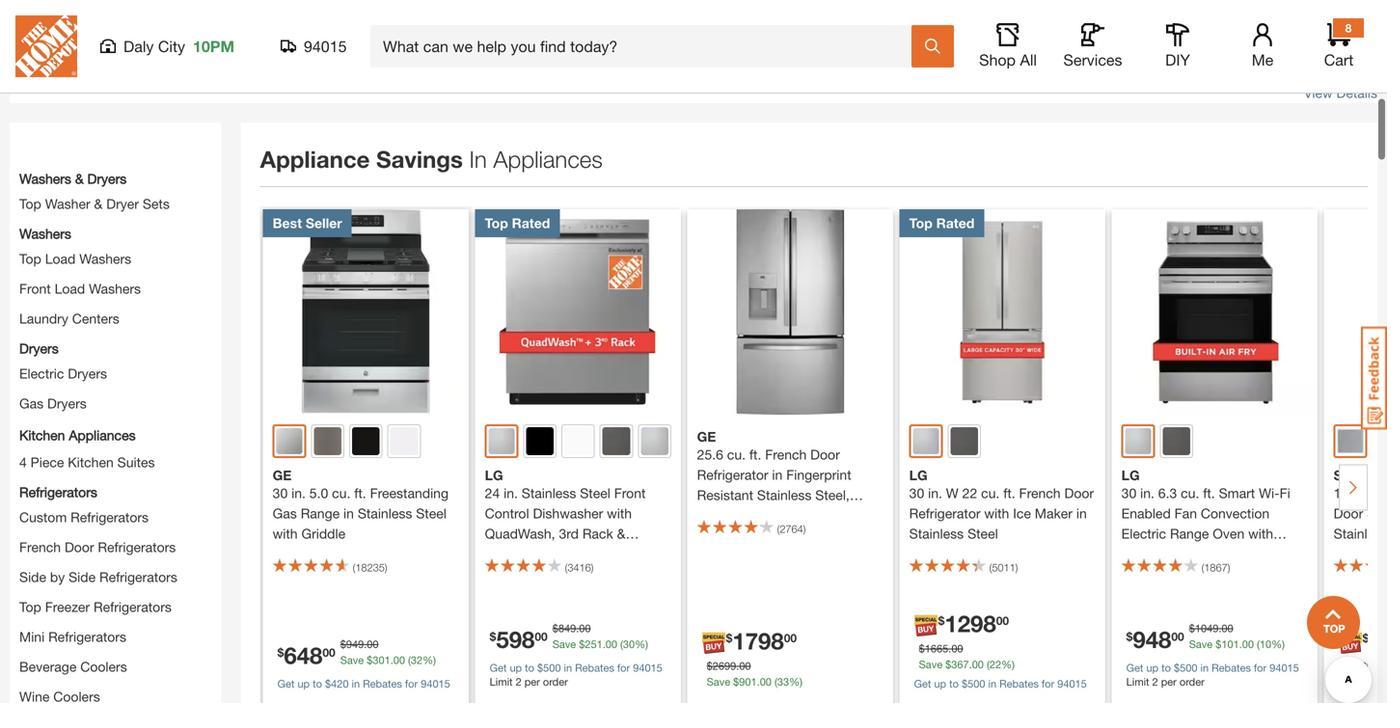 Task type: vqa. For each thing, say whether or not it's contained in the screenshot.
free virtual interactive diy workshops image
no



Task type: locate. For each thing, give the bounding box(es) containing it.
french inside lg 30 in. w 22 cu. ft. french door refrigerator with ice maker in stainless steel
[[1020, 485, 1061, 501]]

0 vertical spatial ge
[[697, 429, 716, 445]]

1 horizontal spatial get up to $500 in  rebates for 94015 limit 2 per order
[[1127, 662, 1300, 688]]

kitchen down kitchen appliances at the bottom left of the page
[[68, 454, 114, 470]]

me button
[[1232, 23, 1294, 69]]

) for 24 in. stainless steel front control dishwasher with quadwash, 3rd rack & dynamic dry, 48 dba
[[591, 562, 594, 574]]

1 vertical spatial range
[[1171, 526, 1210, 542]]

1 horizontal spatial &
[[94, 196, 103, 212]]

best seller
[[273, 215, 342, 231]]

2 horizontal spatial door
[[1065, 485, 1094, 501]]

rated for lg 24 in. stainless steel front control dishwasher with quadwash, 3rd rack & dynamic dry, 48 dba
[[512, 215, 550, 231]]

1 vertical spatial load
[[55, 281, 85, 297]]

0 horizontal spatial side
[[19, 569, 46, 585]]

0 vertical spatial refrigerator
[[697, 467, 769, 483]]

1 per from the left
[[525, 676, 540, 688]]

stainless steel image up 24
[[489, 429, 515, 454]]

30 right 251
[[623, 638, 635, 651]]

1 top rated from the left
[[485, 215, 550, 231]]

30
[[273, 485, 288, 501], [910, 485, 925, 501], [1122, 485, 1137, 501], [623, 638, 635, 651]]

steel down and
[[1180, 566, 1211, 582]]

2 horizontal spatial french
[[1020, 485, 1061, 501]]

cu. right w in the right bottom of the page
[[982, 485, 1000, 501]]

get
[[490, 662, 507, 674], [1127, 662, 1144, 674], [278, 678, 295, 690], [915, 678, 932, 690]]

with right oven
[[1249, 526, 1274, 542]]

front up laundry
[[19, 281, 51, 297]]

1 lg from the left
[[485, 467, 503, 483]]

%) for 598
[[635, 638, 649, 651]]

printproof black stainless steel image
[[603, 428, 631, 455]]

30 left 5.0
[[273, 485, 288, 501]]

%) right 251
[[635, 638, 649, 651]]

1 horizontal spatial kitchen
[[68, 454, 114, 470]]

stainless inside lg 24 in. stainless steel front control dishwasher with quadwash, 3rd rack & dynamic dry, 48 dba
[[522, 485, 576, 501]]

cu. left f
[[1364, 485, 1383, 501]]

0 vertical spatial gas
[[19, 395, 44, 411]]

2 down 948
[[1153, 676, 1159, 688]]

1 rated from the left
[[512, 215, 550, 231]]

to left $420
[[313, 678, 322, 690]]

1 vertical spatial door
[[1065, 485, 1094, 501]]

cu. inside lg 30 in. w 22 cu. ft. french door refrigerator with ice maker in stainless steel
[[982, 485, 1000, 501]]

side left the by
[[19, 569, 46, 585]]

0 horizontal spatial range
[[301, 506, 340, 521]]

in inside lg 30 in. w 22 cu. ft. french door refrigerator with ice maker in stainless steel
[[1077, 506, 1087, 521]]

1 horizontal spatial ge
[[697, 429, 716, 445]]

1 horizontal spatial $500
[[962, 678, 986, 690]]

with up rack
[[607, 506, 632, 521]]

30 in. 5.0 cu. ft. freestanding gas range in stainless steel with griddle image
[[263, 209, 469, 415]]

rebates inside $ 1665 . 00 save $ 367 . 00 ( 22 %) get up to $500 in  rebates for 94015
[[1000, 678, 1039, 690]]

door up maker
[[1065, 485, 1094, 501]]

to down 948
[[1162, 662, 1171, 674]]

get down 948
[[1127, 662, 1144, 674]]

1 vertical spatial kitchen
[[68, 454, 114, 470]]

0 horizontal spatial ge
[[273, 467, 292, 483]]

ft. inside ge 25.6 cu. ft. french door refrigerator in fingerprint resistant stainless steel, energy star
[[750, 447, 762, 463]]

ft. right 25.6
[[750, 447, 762, 463]]

2 limit from the left
[[1127, 676, 1150, 688]]

30 inside $ 598 00 $ 849 . 00 save $ 251 . 00 ( 30 %)
[[623, 638, 635, 651]]

stainless steel image
[[277, 429, 302, 454]]

door up fingerprint
[[811, 447, 840, 463]]

top washer & dryer sets link
[[19, 196, 170, 212]]

1 vertical spatial appliances
[[69, 427, 136, 443]]

in inside get up to $420 in  rebates for 94015 button
[[352, 678, 360, 690]]

range down fan
[[1171, 526, 1210, 542]]

1 horizontal spatial limit
[[1127, 676, 1150, 688]]

) down ice
[[1016, 562, 1019, 574]]

stainless inside the ge 30 in. 5.0 cu. ft. freestanding gas range in stainless steel with griddle
[[358, 506, 412, 521]]

rebates inside button
[[363, 678, 402, 690]]

1 horizontal spatial lg
[[910, 467, 928, 483]]

gas inside the ge 30 in. 5.0 cu. ft. freestanding gas range in stainless steel with griddle
[[273, 506, 297, 521]]

gas
[[19, 395, 44, 411], [273, 506, 297, 521]]

$ inside $ 1798 00
[[726, 632, 733, 645]]

steel inside lg 30 in. w 22 cu. ft. french door refrigerator with ice maker in stainless steel
[[968, 526, 999, 542]]

0 horizontal spatial order
[[543, 676, 568, 688]]

get up to $500 in  rebates for 94015 limit 2 per order for 598
[[490, 662, 663, 688]]

1 vertical spatial french
[[1020, 485, 1061, 501]]

order
[[543, 676, 568, 688], [1180, 676, 1205, 688]]

1 black image from the left
[[352, 428, 380, 455]]

door down custom refrigerators link
[[65, 539, 94, 555]]

with inside lg 30 in. w 22 cu. ft. french door refrigerator with ice maker in stainless steel
[[985, 506, 1010, 521]]

2 vertical spatial door
[[65, 539, 94, 555]]

load for top
[[45, 251, 76, 267]]

beverage coolers
[[19, 659, 127, 675]]

1 vertical spatial 22
[[990, 658, 1002, 671]]

$ inside $ 1499 . 00 save
[[1344, 660, 1350, 672]]

00 up 367 at the right bottom of the page
[[952, 643, 964, 655]]

washers & dryers top washer & dryer sets
[[19, 171, 170, 212]]

) down the ge 30 in. 5.0 cu. ft. freestanding gas range in stainless steel with griddle
[[385, 562, 388, 574]]

range inside the lg 30 in. 6.3 cu. ft. smart wi-fi enabled fan convection electric range oven with airfry and easyclean in. stainless steel
[[1171, 526, 1210, 542]]

mini
[[19, 629, 45, 645]]

2 side from the left
[[69, 569, 96, 585]]

33
[[778, 676, 789, 688]]

.
[[576, 622, 579, 635], [1219, 622, 1222, 635], [364, 638, 367, 651], [603, 638, 606, 651], [1240, 638, 1243, 651], [949, 643, 952, 655], [391, 654, 394, 667], [970, 658, 972, 671], [737, 660, 740, 672], [1373, 660, 1376, 672], [757, 676, 760, 688]]

get up to $500 in  rebates for 94015 button down 367 at the right bottom of the page
[[915, 675, 1087, 691]]

1 vertical spatial gas
[[273, 506, 297, 521]]

custom refrigerators
[[19, 509, 149, 525]]

. inside $ 1499 . 00 save
[[1373, 660, 1376, 672]]

in. for w
[[928, 485, 943, 501]]

in right $420
[[352, 678, 360, 690]]

0 horizontal spatial kitchen
[[19, 427, 65, 443]]

side right the by
[[69, 569, 96, 585]]

0 vertical spatial load
[[45, 251, 76, 267]]

order down $ 598 00 $ 849 . 00 save $ 251 . 00 ( 30 %)
[[543, 676, 568, 688]]

1867
[[1205, 562, 1228, 574]]

laundry
[[19, 311, 68, 326]]

washers link
[[19, 224, 71, 243]]

22
[[963, 485, 978, 501], [990, 658, 1002, 671]]

get up to $500 in  rebates for 94015 button
[[490, 659, 663, 675], [1127, 659, 1300, 675], [915, 675, 1087, 691]]

ge 30 in. 5.0 cu. ft. freestanding gas range in stainless steel with griddle
[[273, 467, 449, 542]]

00 up '33'
[[784, 632, 797, 645]]

feedback link image
[[1362, 326, 1388, 430]]

1 order from the left
[[543, 676, 568, 688]]

up to $900 off*  select ranges & range hoods image
[[10, 0, 684, 63]]

1 horizontal spatial front
[[614, 485, 646, 501]]

0 vertical spatial appliances
[[494, 146, 603, 173]]

0 horizontal spatial french
[[19, 539, 61, 555]]

save inside $ 1665 . 00 save $ 367 . 00 ( 22 %) get up to $500 in  rebates for 94015
[[919, 658, 943, 671]]

ge
[[697, 429, 716, 445], [273, 467, 292, 483]]

get up to $420 in  rebates for 94015
[[278, 678, 450, 690]]

00 left the 1049
[[1172, 630, 1185, 644]]

with left griddle
[[273, 526, 298, 542]]

2 rated from the left
[[937, 215, 975, 231]]

0 horizontal spatial $500
[[538, 662, 561, 674]]

cu. inside the ge 30 in. 5.0 cu. ft. freestanding gas range in stainless steel with griddle
[[332, 485, 351, 501]]

smart
[[1219, 485, 1256, 501]]

ft. right 5.0
[[354, 485, 366, 501]]

in. inside the ge 30 in. 5.0 cu. ft. freestanding gas range in stainless steel with griddle
[[292, 485, 306, 501]]

$
[[939, 614, 945, 628], [553, 622, 559, 635], [1190, 622, 1196, 635], [490, 630, 496, 644], [1127, 630, 1133, 644], [726, 632, 733, 645], [1363, 632, 1370, 645], [340, 638, 346, 651], [579, 638, 585, 651], [1216, 638, 1222, 651], [919, 643, 925, 655], [278, 646, 284, 660], [367, 654, 373, 667], [946, 658, 952, 671], [707, 660, 713, 672], [1344, 660, 1350, 672], [734, 676, 739, 688]]

gas down electric dryers
[[19, 395, 44, 411]]

1 horizontal spatial side
[[69, 569, 96, 585]]

1 horizontal spatial refrigerator
[[910, 506, 981, 521]]

1 get up to $500 in  rebates for 94015 limit 2 per order from the left
[[490, 662, 663, 688]]

freestanding
[[370, 485, 449, 501]]

sets
[[143, 196, 170, 212]]

2 horizontal spatial lg
[[1122, 467, 1140, 483]]

quadwash,
[[485, 526, 555, 542]]

2 per from the left
[[1162, 676, 1177, 688]]

00 right 367 at the right bottom of the page
[[972, 658, 984, 671]]

$ 1798 00
[[726, 627, 797, 655]]

0 horizontal spatial limit
[[490, 676, 513, 688]]

in. left "6.3"
[[1141, 485, 1155, 501]]

0 horizontal spatial refrigerator
[[697, 467, 769, 483]]

1 vertical spatial refrigerator
[[910, 506, 981, 521]]

stainless down the airfry
[[1122, 566, 1177, 582]]

washer
[[45, 196, 90, 212]]

rated for lg 30 in. w 22 cu. ft. french door refrigerator with ice maker in stainless steel
[[937, 215, 975, 231]]

0 vertical spatial electric
[[19, 366, 64, 381]]

0 horizontal spatial 22
[[963, 485, 978, 501]]

%) inside $ 598 00 $ 849 . 00 save $ 251 . 00 ( 30 %)
[[635, 638, 649, 651]]

in. inside lg 24 in. stainless steel front control dishwasher with quadwash, 3rd rack & dynamic dry, 48 dba
[[504, 485, 518, 501]]

in. for stainless
[[504, 485, 518, 501]]

$500 down $ 948 00 $ 1049 . 00 save $ 101 . 00 ( 10 %)
[[1174, 662, 1198, 674]]

electric inside the lg 30 in. 6.3 cu. ft. smart wi-fi enabled fan convection electric range oven with airfry and easyclean in. stainless steel
[[1122, 526, 1167, 542]]

star
[[756, 508, 789, 524]]

get up to $500 in  rebates for 94015 button down 251
[[490, 659, 663, 675]]

0 horizontal spatial lg
[[485, 467, 503, 483]]

%) inside "$ 648 00 $ 949 . 00 save $ 301 . 00 ( 32 %)"
[[423, 654, 436, 667]]

2 get up to $500 in  rebates for 94015 limit 2 per order from the left
[[1127, 662, 1300, 688]]

with inside the ge 30 in. 5.0 cu. ft. freestanding gas range in stainless steel with griddle
[[273, 526, 298, 542]]

2 vertical spatial &
[[617, 526, 626, 542]]

load up laundry centers
[[55, 281, 85, 297]]

washers & dryers link
[[19, 169, 127, 188]]

dishwasher
[[533, 506, 603, 521]]

1 horizontal spatial per
[[1162, 676, 1177, 688]]

ft. inside the ge 30 in. 5.0 cu. ft. freestanding gas range in stainless steel with griddle
[[354, 485, 366, 501]]

0 horizontal spatial &
[[75, 171, 84, 187]]

by
[[50, 569, 65, 585]]

in up "star" at the right of page
[[772, 467, 783, 483]]

0 vertical spatial door
[[811, 447, 840, 463]]

refrigerator inside ge 25.6 cu. ft. french door refrigerator in fingerprint resistant stainless steel, energy star
[[697, 467, 769, 483]]

1 horizontal spatial electric
[[1122, 526, 1167, 542]]

kitchen up piece
[[19, 427, 65, 443]]

steel inside lg 24 in. stainless steel front control dishwasher with quadwash, 3rd rack & dynamic dry, 48 dba
[[580, 485, 611, 501]]

refrigerators up french door refrigerators
[[71, 509, 149, 525]]

1 horizontal spatial gas
[[273, 506, 297, 521]]

per down 948
[[1162, 676, 1177, 688]]

refrigerators up side by side refrigerators link at the bottom of page
[[98, 539, 176, 555]]

$ 948 00 $ 1049 . 00 save $ 101 . 00 ( 10 %)
[[1127, 622, 1285, 653]]

save down 949 at the bottom
[[340, 654, 364, 667]]

0 vertical spatial front
[[19, 281, 51, 297]]

french up fingerprint
[[765, 447, 807, 463]]

10pm
[[193, 37, 234, 55]]

30 inside the ge 30 in. 5.0 cu. ft. freestanding gas range in stainless steel with griddle
[[273, 485, 288, 501]]

stainless steel image
[[489, 429, 515, 454], [914, 429, 939, 454], [1126, 429, 1152, 454], [1338, 429, 1364, 454]]

in down $ 1298 00
[[989, 678, 997, 690]]

1 horizontal spatial black image
[[526, 428, 554, 455]]

stainless up dishwasher
[[522, 485, 576, 501]]

1 horizontal spatial range
[[1171, 526, 1210, 542]]

$ 2699 . 00 save $ 901 . 00 ( 33 %)
[[707, 660, 803, 688]]

black image left white icon
[[526, 428, 554, 455]]

with
[[607, 506, 632, 521], [985, 506, 1010, 521], [273, 526, 298, 542], [1249, 526, 1274, 542]]

stainless steel image for lg 30 in. w 22 cu. ft. french door refrigerator with ice maker in stainless steel
[[914, 429, 939, 454]]

washers
[[19, 171, 71, 187], [19, 226, 71, 242], [79, 251, 131, 267], [89, 281, 141, 297]]

2 lg from the left
[[910, 467, 928, 483]]

up down 648
[[298, 678, 310, 690]]

cu. right 5.0
[[332, 485, 351, 501]]

0 vertical spatial 22
[[963, 485, 978, 501]]

door
[[811, 447, 840, 463], [1065, 485, 1094, 501], [65, 539, 94, 555]]

1 vertical spatial ge
[[273, 467, 292, 483]]

steel inside the ge 30 in. 5.0 cu. ft. freestanding gas range in stainless steel with griddle
[[416, 506, 447, 521]]

the home depot logo image
[[15, 15, 77, 77]]

2 horizontal spatial get up to $500 in  rebates for 94015 button
[[1127, 659, 1300, 675]]

30 in. 6.3 cu. ft. smart wi-fi enabled fan convection electric range oven with airfry and easyclean in. stainless steel image
[[1112, 209, 1318, 415]]

4 piece kitchen suites
[[19, 454, 155, 470]]

dryers
[[87, 171, 127, 187], [19, 340, 59, 356], [68, 366, 107, 381], [47, 395, 87, 411]]

save down 1499
[[1344, 676, 1368, 688]]

2 2 from the left
[[1153, 676, 1159, 688]]

up down 948
[[1147, 662, 1159, 674]]

0 vertical spatial range
[[301, 506, 340, 521]]

( right 251
[[621, 638, 623, 651]]

refrigerator
[[697, 467, 769, 483], [910, 506, 981, 521]]

ge 25.6 cu. ft. french door refrigerator in fingerprint resistant stainless steel, energy star
[[697, 429, 852, 524]]

gas down stainless steel icon
[[273, 506, 297, 521]]

lg 30 in. 6.3 cu. ft. smart wi-fi enabled fan convection electric range oven with airfry and easyclean in. stainless steel
[[1122, 467, 1291, 582]]

2 horizontal spatial $500
[[1174, 662, 1198, 674]]

0 horizontal spatial electric
[[19, 366, 64, 381]]

3 stainless steel image from the left
[[1126, 429, 1152, 454]]

1 stainless steel image from the left
[[489, 429, 515, 454]]

$ 1298 00
[[939, 610, 1010, 637]]

french down custom
[[19, 539, 61, 555]]

electric down enabled
[[1122, 526, 1167, 542]]

0 horizontal spatial get up to $500 in  rebates for 94015 button
[[490, 659, 663, 675]]

0 horizontal spatial top rated
[[485, 215, 550, 231]]

for inside $ 1665 . 00 save $ 367 . 00 ( 22 %) get up to $500 in  rebates for 94015
[[1042, 678, 1055, 690]]

cu. inside the lg 30 in. 6.3 cu. ft. smart wi-fi enabled fan convection electric range oven with airfry and easyclean in. stainless steel
[[1181, 485, 1200, 501]]

0 horizontal spatial black image
[[352, 428, 380, 455]]

up to $800 off*  select refrigerators image
[[704, 0, 1378, 63]]

2 horizontal spatial &
[[617, 526, 626, 542]]

30 inside the lg 30 in. 6.3 cu. ft. smart wi-fi enabled fan convection electric range oven with airfry and easyclean in. stainless steel
[[1122, 485, 1137, 501]]

1 limit from the left
[[490, 676, 513, 688]]

in. inside lg 30 in. w 22 cu. ft. french door refrigerator with ice maker in stainless steel
[[928, 485, 943, 501]]

door inside lg 30 in. w 22 cu. ft. french door refrigerator with ice maker in stainless steel
[[1065, 485, 1094, 501]]

airfry
[[1122, 546, 1157, 562]]

rack
[[583, 526, 614, 542]]

1 horizontal spatial 22
[[990, 658, 1002, 671]]

and
[[1161, 546, 1184, 562]]

with inside the lg 30 in. 6.3 cu. ft. smart wi-fi enabled fan convection electric range oven with airfry and easyclean in. stainless steel
[[1249, 526, 1274, 542]]

per for 948
[[1162, 676, 1177, 688]]

2 top rated from the left
[[910, 215, 975, 231]]

3416
[[568, 562, 591, 574]]

refrigerators link
[[19, 482, 97, 502]]

ft. inside lg 30 in. w 22 cu. ft. french door refrigerator with ice maker in stainless steel
[[1004, 485, 1016, 501]]

get down 648
[[278, 678, 295, 690]]

load for front
[[55, 281, 85, 297]]

1 horizontal spatial french
[[765, 447, 807, 463]]

in. for 5.0
[[292, 485, 306, 501]]

%) right 367 at the right bottom of the page
[[1002, 658, 1015, 671]]

appliances
[[494, 146, 603, 173], [69, 427, 136, 443]]

ge inside the ge 30 in. 5.0 cu. ft. freestanding gas range in stainless steel with griddle
[[273, 467, 292, 483]]

00 left '10'
[[1243, 638, 1255, 651]]

%) right 301
[[423, 654, 436, 667]]

( inside $ 2699 . 00 save $ 901 . 00 ( 33 %)
[[775, 676, 778, 688]]

1 horizontal spatial get up to $500 in  rebates for 94015 button
[[915, 675, 1087, 691]]

refrigerators up custom
[[19, 484, 97, 500]]

range down 5.0
[[301, 506, 340, 521]]

2 for 598
[[516, 676, 522, 688]]

top freezer refrigerators
[[19, 599, 172, 615]]

stainless steel image left printproof black stainless steel icon at the right of the page
[[1126, 429, 1152, 454]]

30 for 30 in. w 22 cu. ft. french door refrigerator with ice maker in stainless steel
[[910, 485, 925, 501]]

2 order from the left
[[1180, 676, 1205, 688]]

mini refrigerators
[[19, 629, 126, 645]]

1 horizontal spatial order
[[1180, 676, 1205, 688]]

%) right 901
[[789, 676, 803, 688]]

%) inside $ 2699 . 00 save $ 901 . 00 ( 33 %)
[[789, 676, 803, 688]]

1 horizontal spatial top rated
[[910, 215, 975, 231]]

0 horizontal spatial rated
[[512, 215, 550, 231]]

%) inside $ 1665 . 00 save $ 367 . 00 ( 22 %) get up to $500 in  rebates for 94015
[[1002, 658, 1015, 671]]

0 horizontal spatial appliances
[[69, 427, 136, 443]]

stainless steel image for lg 30 in. 6.3 cu. ft. smart wi-fi enabled fan convection electric range oven with airfry and easyclean in. stainless steel
[[1126, 429, 1152, 454]]

1 horizontal spatial door
[[811, 447, 840, 463]]

lg for lg 30 in. 6.3 cu. ft. smart wi-fi enabled fan convection electric range oven with airfry and easyclean in. stainless steel
[[1122, 467, 1140, 483]]

4
[[19, 454, 27, 470]]

94015 inside $ 1665 . 00 save $ 367 . 00 ( 22 %) get up to $500 in  rebates for 94015
[[1058, 678, 1087, 690]]

ge down stainless steel icon
[[273, 467, 292, 483]]

steel,
[[816, 488, 850, 503]]

limit down 598
[[490, 676, 513, 688]]

48
[[569, 546, 584, 562]]

( right energy
[[777, 523, 780, 536]]

)
[[804, 523, 806, 536], [385, 562, 388, 574], [591, 562, 594, 574], [1016, 562, 1019, 574], [1228, 562, 1231, 574]]

0 vertical spatial kitchen
[[19, 427, 65, 443]]

lg inside lg 24 in. stainless steel front control dishwasher with quadwash, 3rd rack & dynamic dry, 48 dba
[[485, 467, 503, 483]]

steel down freestanding
[[416, 506, 447, 521]]

electric down dryers link
[[19, 366, 64, 381]]

2 black image from the left
[[526, 428, 554, 455]]

2 stainless steel image from the left
[[914, 429, 939, 454]]

*view
[[1300, 85, 1333, 101]]

washers up front load washers link
[[79, 251, 131, 267]]

in inside appliance savings in appliances
[[470, 146, 487, 173]]

stainless down w in the right bottom of the page
[[910, 526, 964, 542]]

electric dryers link
[[19, 366, 107, 381]]

1 2 from the left
[[516, 676, 522, 688]]

top inside washers & dryers top washer & dryer sets
[[19, 196, 41, 212]]

stainless inside the lg 30 in. 6.3 cu. ft. smart wi-fi enabled fan convection electric range oven with airfry and easyclean in. stainless steel
[[1122, 566, 1177, 582]]

city
[[158, 37, 185, 55]]

0 horizontal spatial per
[[525, 676, 540, 688]]

fingerprint resistant slate image
[[314, 428, 342, 455]]

black image
[[352, 428, 380, 455], [526, 428, 554, 455]]

1 vertical spatial front
[[614, 485, 646, 501]]

) right 48
[[591, 562, 594, 574]]

17.5 cu. ft. 3-door french door smart refrigerator in stainless steel, counter depth image
[[1325, 209, 1388, 415]]

electric
[[19, 366, 64, 381], [1122, 526, 1167, 542]]

ge inside ge 25.6 cu. ft. french door refrigerator in fingerprint resistant stainless steel, energy star
[[697, 429, 716, 445]]

1 horizontal spatial 2
[[1153, 676, 1159, 688]]

lg inside the lg 30 in. 6.3 cu. ft. smart wi-fi enabled fan convection electric range oven with airfry and easyclean in. stainless steel
[[1122, 467, 1140, 483]]

w
[[947, 485, 959, 501]]

in.
[[292, 485, 306, 501], [504, 485, 518, 501], [928, 485, 943, 501], [1141, 485, 1155, 501], [1255, 546, 1269, 562]]

0 horizontal spatial 2
[[516, 676, 522, 688]]

save down 1665
[[919, 658, 943, 671]]

2 down 598
[[516, 676, 522, 688]]

get inside $ 1665 . 00 save $ 367 . 00 ( 22 %) get up to $500 in  rebates for 94015
[[915, 678, 932, 690]]

3 lg from the left
[[1122, 467, 1140, 483]]

1 vertical spatial &
[[94, 196, 103, 212]]

in up griddle
[[344, 506, 354, 521]]

1 vertical spatial electric
[[1122, 526, 1167, 542]]

0 horizontal spatial get up to $500 in  rebates for 94015 limit 2 per order
[[490, 662, 663, 688]]

0 vertical spatial french
[[765, 447, 807, 463]]

1 horizontal spatial appliances
[[494, 146, 603, 173]]

front inside lg 24 in. stainless steel front control dishwasher with quadwash, 3rd rack & dynamic dry, 48 dba
[[614, 485, 646, 501]]

printproof stainless steel image
[[641, 428, 669, 455]]

) for 30 in. 6.3 cu. ft. smart wi-fi enabled fan convection electric range oven with airfry and easyclean in. stainless steel
[[1228, 562, 1231, 574]]

& left dryer
[[94, 196, 103, 212]]

%) inside $ 948 00 $ 1049 . 00 save $ 101 . 00 ( 10 %)
[[1272, 638, 1285, 651]]

22 right w in the right bottom of the page
[[963, 485, 978, 501]]

0 horizontal spatial gas
[[19, 395, 44, 411]]

00 inside $ 1298 00
[[997, 614, 1010, 628]]

22 inside $ 1665 . 00 save $ 367 . 00 ( 22 %) get up to $500 in  rebates for 94015
[[990, 658, 1002, 671]]

in inside $ 1665 . 00 save $ 367 . 00 ( 22 %) get up to $500 in  rebates for 94015
[[989, 678, 997, 690]]

2
[[516, 676, 522, 688], [1153, 676, 1159, 688]]

stainless down freestanding
[[358, 506, 412, 521]]

30 inside lg 30 in. w 22 cu. ft. french door refrigerator with ice maker in stainless steel
[[910, 485, 925, 501]]

top rated
[[485, 215, 550, 231], [910, 215, 975, 231]]

lg inside lg 30 in. w 22 cu. ft. french door refrigerator with ice maker in stainless steel
[[910, 467, 928, 483]]

& inside lg 24 in. stainless steel front control dishwasher with quadwash, 3rd rack & dynamic dry, 48 dba
[[617, 526, 626, 542]]

00 right 1499
[[1376, 660, 1388, 672]]

steel up dishwasher
[[580, 485, 611, 501]]

ft. up ice
[[1004, 485, 1016, 501]]

gas dryers link
[[19, 395, 87, 411]]

resistant
[[697, 488, 754, 503]]

00 up 101
[[1222, 622, 1234, 635]]

( right 901
[[775, 676, 778, 688]]

get up to $500 in  rebates for 94015 button for 598
[[490, 659, 663, 675]]

948
[[1133, 626, 1172, 653]]

30 up enabled
[[1122, 485, 1137, 501]]

appliances inside appliance savings in appliances
[[494, 146, 603, 173]]

&
[[75, 171, 84, 187], [94, 196, 103, 212], [617, 526, 626, 542]]

( inside $ 598 00 $ 849 . 00 save $ 251 . 00 ( 30 %)
[[621, 638, 623, 651]]

1 horizontal spatial rated
[[937, 215, 975, 231]]

order down $ 948 00 $ 1049 . 00 save $ 101 . 00 ( 10 %)
[[1180, 676, 1205, 688]]

save down the 1049
[[1190, 638, 1213, 651]]

in
[[470, 146, 487, 173], [772, 467, 783, 483], [344, 506, 354, 521], [1077, 506, 1087, 521], [564, 662, 572, 674], [1201, 662, 1209, 674], [352, 678, 360, 690], [989, 678, 997, 690]]

0 horizontal spatial door
[[65, 539, 94, 555]]

order for 598
[[543, 676, 568, 688]]



Task type: describe. For each thing, give the bounding box(es) containing it.
door inside ge 25.6 cu. ft. french door refrigerator in fingerprint resistant stainless steel, energy star
[[811, 447, 840, 463]]

washers up centers
[[89, 281, 141, 297]]

00 inside $ 1499 . 00 save
[[1376, 660, 1388, 672]]

1665
[[925, 643, 949, 655]]

for inside button
[[405, 678, 418, 690]]

limit for 598
[[490, 676, 513, 688]]

get up to $420 in  rebates for 94015 button
[[278, 675, 450, 691]]

rebates down 251
[[575, 662, 615, 674]]

all
[[1020, 51, 1037, 69]]

up inside button
[[298, 678, 310, 690]]

top rated for lg 30 in. w 22 cu. ft. french door refrigerator with ice maker in stainless steel
[[910, 215, 975, 231]]

24
[[485, 485, 500, 501]]

fi
[[1280, 485, 1291, 501]]

00 right the 849
[[579, 622, 591, 635]]

25.6
[[697, 447, 724, 463]]

griddle
[[302, 526, 346, 542]]

2 vertical spatial french
[[19, 539, 61, 555]]

samsung
[[1334, 467, 1388, 483]]

ft. inside the lg 30 in. 6.3 cu. ft. smart wi-fi enabled fan convection electric range oven with airfry and easyclean in. stainless steel
[[1204, 485, 1216, 501]]

fan
[[1175, 506, 1198, 521]]

get up to $500 in  rebates for 94015 button for 948
[[1127, 659, 1300, 675]]

wi-
[[1259, 485, 1280, 501]]

steel inside the lg 30 in. 6.3 cu. ft. smart wi-fi enabled fan convection electric range oven with airfry and easyclean in. stainless steel
[[1180, 566, 1211, 582]]

diy
[[1166, 51, 1191, 69]]

8
[[1346, 21, 1352, 35]]

dynamic
[[485, 546, 538, 562]]

ge for ge 30 in. 5.0 cu. ft. freestanding gas range in stainless steel with griddle
[[273, 467, 292, 483]]

get inside get up to $420 in  rebates for 94015 button
[[278, 678, 295, 690]]

refrigerator inside lg 30 in. w 22 cu. ft. french door refrigerator with ice maker in stainless steel
[[910, 506, 981, 521]]

easyclean
[[1188, 546, 1251, 562]]

shop all
[[980, 51, 1037, 69]]

1298
[[945, 610, 997, 637]]

custom
[[19, 509, 67, 525]]

10
[[1260, 638, 1272, 651]]

cu. inside ge 25.6 cu. ft. french door refrigerator in fingerprint resistant stainless steel, energy star
[[727, 447, 746, 463]]

lg 24 in. stainless steel front control dishwasher with quadwash, 3rd rack & dynamic dry, 48 dba
[[485, 467, 646, 562]]

save inside $ 948 00 $ 1049 . 00 save $ 101 . 00 ( 10 %)
[[1190, 638, 1213, 651]]

301
[[373, 654, 391, 667]]

french door refrigerators link
[[19, 539, 176, 555]]

side by side refrigerators
[[19, 569, 177, 585]]

front load washers
[[19, 281, 141, 297]]

up inside $ 1665 . 00 save $ 367 . 00 ( 22 %) get up to $500 in  rebates for 94015
[[935, 678, 947, 690]]

$500 for 948
[[1174, 662, 1198, 674]]

in down $ 948 00 $ 1049 . 00 save $ 101 . 00 ( 10 %)
[[1201, 662, 1209, 674]]

lg for lg 30 in. w 22 cu. ft. french door refrigerator with ice maker in stainless steel
[[910, 467, 928, 483]]

$500 inside $ 1665 . 00 save $ 367 . 00 ( 22 %) get up to $500 in  rebates for 94015
[[962, 678, 986, 690]]

diy button
[[1147, 23, 1209, 69]]

with inside lg 24 in. stainless steel front control dishwasher with quadwash, 3rd rack & dynamic dry, 48 dba
[[607, 506, 632, 521]]

00 right 949 at the bottom
[[367, 638, 379, 651]]

24 in. stainless steel front control dishwasher with quadwash, 3rd rack & dynamic dry, 48 dba image
[[475, 209, 681, 415]]

dryers inside washers & dryers top washer & dryer sets
[[87, 171, 127, 187]]

What can we help you find today? search field
[[383, 26, 911, 67]]

order for 948
[[1180, 676, 1205, 688]]

save inside $ 1499 . 00 save
[[1344, 676, 1368, 688]]

32
[[411, 654, 423, 667]]

f
[[1387, 485, 1388, 501]]

$ 648 00 $ 949 . 00 save $ 301 . 00 ( 32 %)
[[278, 638, 436, 669]]

suites
[[117, 454, 155, 470]]

daly city 10pm
[[124, 37, 234, 55]]

( 18235 )
[[353, 562, 388, 574]]

$ 1499 . 00 save
[[1344, 660, 1388, 688]]

custom refrigerators link
[[19, 509, 149, 525]]

( inside $ 948 00 $ 1049 . 00 save $ 101 . 00 ( 10 %)
[[1258, 638, 1260, 651]]

( 5011 )
[[990, 562, 1019, 574]]

white image
[[391, 428, 418, 455]]

piece
[[31, 454, 64, 470]]

( 2764 )
[[777, 523, 806, 536]]

convection
[[1201, 506, 1270, 521]]

cart
[[1325, 51, 1354, 69]]

25.6 cu. ft. french door refrigerator in fingerprint resistant stainless steel, energy star image
[[688, 209, 894, 415]]

( right and
[[1202, 562, 1205, 574]]

%) for 648
[[423, 654, 436, 667]]

maker
[[1035, 506, 1073, 521]]

in down $ 598 00 $ 849 . 00 save $ 251 . 00 ( 30 %)
[[564, 662, 572, 674]]

in inside ge 25.6 cu. ft. french door refrigerator in fingerprint resistant stainless steel, energy star
[[772, 467, 783, 483]]

1 side from the left
[[19, 569, 46, 585]]

top rated for lg 24 in. stainless steel front control dishwasher with quadwash, 3rd rack & dynamic dry, 48 dba
[[485, 215, 550, 231]]

5.0
[[310, 485, 328, 501]]

3rd
[[559, 526, 579, 542]]

251
[[585, 638, 603, 651]]

lg for lg 24 in. stainless steel front control dishwasher with quadwash, 3rd rack & dynamic dry, 48 dba
[[485, 467, 503, 483]]

00 left 949 at the bottom
[[323, 646, 336, 660]]

0 horizontal spatial front
[[19, 281, 51, 297]]

%) for 948
[[1272, 638, 1285, 651]]

me
[[1252, 51, 1274, 69]]

dry,
[[542, 546, 565, 562]]

stainless steel image for lg 24 in. stainless steel front control dishwasher with quadwash, 3rd rack & dynamic dry, 48 dba
[[489, 429, 515, 454]]

refrigerators down side by side refrigerators link at the bottom of page
[[94, 599, 172, 615]]

beverage coolers link
[[19, 659, 127, 675]]

ge for ge 25.6 cu. ft. french door refrigerator in fingerprint resistant stainless steel, energy star
[[697, 429, 716, 445]]

*view details link
[[1300, 85, 1378, 101]]

00 left the 849
[[535, 630, 548, 644]]

dryers down electric dryers
[[47, 395, 87, 411]]

$ 1665 . 00 save $ 367 . 00 ( 22 %) get up to $500 in  rebates for 94015
[[915, 643, 1087, 690]]

$ inside $ 1298 00
[[939, 614, 945, 628]]

367
[[952, 658, 970, 671]]

00 right 251
[[606, 638, 618, 651]]

6.3
[[1159, 485, 1178, 501]]

$500 for 598
[[538, 662, 561, 674]]

) right "star" at the right of page
[[804, 523, 806, 536]]

dryer
[[106, 196, 139, 212]]

save inside $ 598 00 $ 849 . 00 save $ 251 . 00 ( 30 %)
[[553, 638, 576, 651]]

printproof black stainless steel image
[[1163, 428, 1191, 455]]

stainless inside ge 25.6 cu. ft. french door refrigerator in fingerprint resistant stainless steel, energy star
[[757, 488, 812, 503]]

849
[[559, 622, 576, 635]]

( 3416 )
[[565, 562, 594, 574]]

30 for 30 in. 6.3 cu. ft. smart wi-fi enabled fan convection electric range oven with airfry and easyclean in. stainless steel
[[1122, 485, 1137, 501]]

laundry centers link
[[19, 311, 119, 326]]

) for 30 in. 5.0 cu. ft. freestanding gas range in stainless steel with griddle
[[385, 562, 388, 574]]

top load washers link
[[19, 251, 131, 267]]

rebates down 101
[[1212, 662, 1252, 674]]

refrigerators down french door refrigerators link
[[99, 569, 177, 585]]

2 for 948
[[1153, 676, 1159, 688]]

range inside the ge 30 in. 5.0 cu. ft. freestanding gas range in stainless steel with griddle
[[301, 506, 340, 521]]

to inside button
[[313, 678, 322, 690]]

$420
[[325, 678, 349, 690]]

mini refrigerators link
[[19, 629, 126, 645]]

get down 598
[[490, 662, 507, 674]]

shop
[[980, 51, 1016, 69]]

control
[[485, 506, 529, 521]]

save inside $ 2699 . 00 save $ 901 . 00 ( 33 %)
[[707, 676, 731, 688]]

in. for 6.3
[[1141, 485, 1155, 501]]

( left 48
[[565, 562, 568, 574]]

dryers up 'gas dryers'
[[68, 366, 107, 381]]

dryers down laundry
[[19, 340, 59, 356]]

gas dryers
[[19, 395, 87, 411]]

1499
[[1350, 660, 1373, 672]]

to inside $ 1665 . 00 save $ 367 . 00 ( 22 %) get up to $500 in  rebates for 94015
[[950, 678, 959, 690]]

black stainless steel image
[[951, 428, 979, 455]]

laundry centers
[[19, 311, 119, 326]]

oven
[[1213, 526, 1245, 542]]

dryers link
[[19, 339, 59, 358]]

washers inside washers & dryers top washer & dryer sets
[[19, 171, 71, 187]]

up down 598
[[510, 662, 522, 674]]

00 left 32
[[394, 654, 405, 667]]

electric dryers
[[19, 366, 107, 381]]

cart 8
[[1325, 21, 1354, 69]]

00 up 901
[[740, 660, 751, 672]]

30 for 30 in. 5.0 cu. ft. freestanding gas range in stainless steel with griddle
[[273, 485, 288, 501]]

*view details
[[1300, 85, 1378, 101]]

limit for 948
[[1127, 676, 1150, 688]]

white image
[[565, 428, 592, 455]]

22 inside lg 30 in. w 22 cu. ft. french door refrigerator with ice maker in stainless steel
[[963, 485, 978, 501]]

samsung 17.5 cu. f
[[1334, 467, 1388, 542]]

4 stainless steel image from the left
[[1338, 429, 1364, 454]]

in inside the ge 30 in. 5.0 cu. ft. freestanding gas range in stainless steel with griddle
[[344, 506, 354, 521]]

french inside ge 25.6 cu. ft. french door refrigerator in fingerprint resistant stainless steel, energy star
[[765, 447, 807, 463]]

to down 598
[[525, 662, 535, 674]]

daly
[[124, 37, 154, 55]]

( inside $ 1665 . 00 save $ 367 . 00 ( 22 %) get up to $500 in  rebates for 94015
[[987, 658, 990, 671]]

648
[[284, 642, 323, 669]]

get up to $500 in  rebates for 94015 limit 2 per order for 948
[[1127, 662, 1300, 688]]

in. right easyclean
[[1255, 546, 1269, 562]]

901
[[739, 676, 757, 688]]

00 left '33'
[[760, 676, 772, 688]]

18235
[[355, 562, 385, 574]]

1049
[[1196, 622, 1219, 635]]

stainless inside lg 30 in. w 22 cu. ft. french door refrigerator with ice maker in stainless steel
[[910, 526, 964, 542]]

save inside "$ 648 00 $ 949 . 00 save $ 301 . 00 ( 32 %)"
[[340, 654, 364, 667]]

30 in. w 22 cu. ft. french door refrigerator with ice maker in stainless steel image
[[900, 209, 1106, 415]]

2699
[[713, 660, 737, 672]]

top freezer refrigerators link
[[19, 599, 172, 615]]

fingerprint
[[787, 467, 852, 483]]

cu. inside samsung 17.5 cu. f
[[1364, 485, 1383, 501]]

services button
[[1063, 23, 1124, 69]]

washers down washer
[[19, 226, 71, 242]]

( up $ 1298 00
[[990, 562, 992, 574]]

per for 598
[[525, 676, 540, 688]]

5011
[[992, 562, 1016, 574]]

dba
[[588, 546, 614, 562]]

refrigerators down top freezer refrigerators
[[48, 629, 126, 645]]

( down the ge 30 in. 5.0 cu. ft. freestanding gas range in stainless steel with griddle
[[353, 562, 355, 574]]

00 inside $ 1798 00
[[784, 632, 797, 645]]

( inside "$ 648 00 $ 949 . 00 save $ 301 . 00 ( 32 %)"
[[408, 654, 411, 667]]

0 vertical spatial &
[[75, 171, 84, 187]]

) for 30 in. w 22 cu. ft. french door refrigerator with ice maker in stainless steel
[[1016, 562, 1019, 574]]

598
[[496, 626, 535, 653]]



